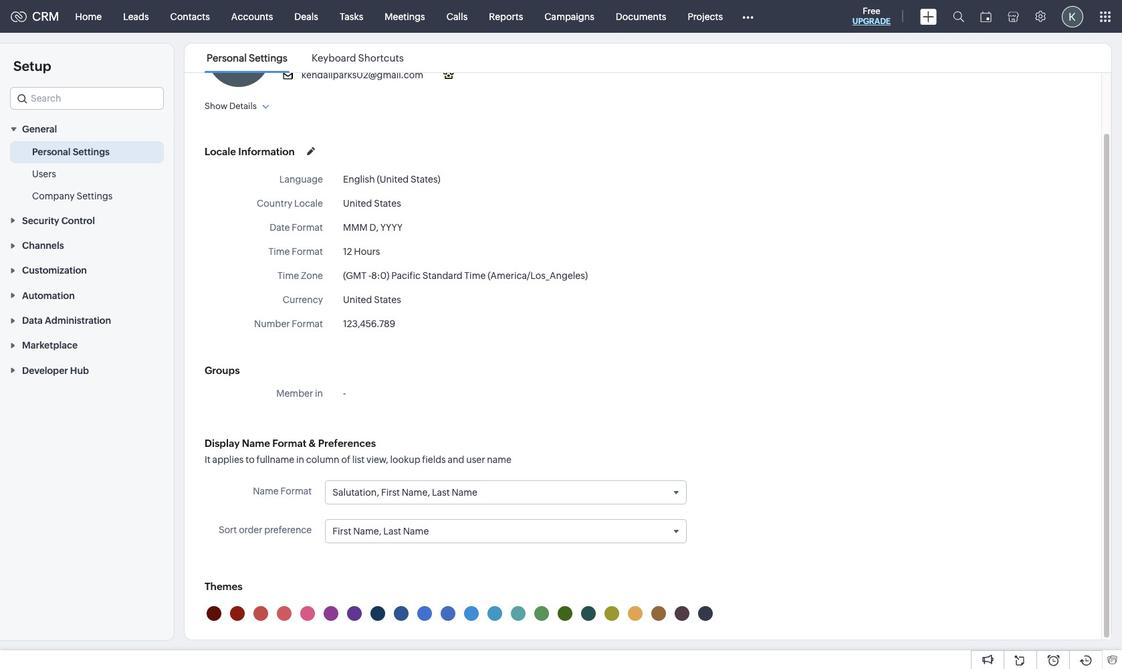 Task type: describe. For each thing, give the bounding box(es) containing it.
deals
[[295, 11, 319, 22]]

list
[[352, 454, 365, 465]]

name down "fullname"
[[253, 486, 279, 497]]

english
[[343, 174, 375, 185]]

search image
[[954, 11, 965, 22]]

english (united states)
[[343, 174, 441, 185]]

1 vertical spatial first
[[333, 526, 352, 537]]

personal settings inside general "region"
[[32, 147, 110, 158]]

it
[[205, 454, 211, 465]]

time zone
[[278, 270, 323, 281]]

users link
[[32, 168, 56, 181]]

1 horizontal spatial locale
[[294, 198, 323, 209]]

format for date
[[292, 222, 323, 233]]

projects link
[[678, 0, 734, 32]]

date format
[[270, 222, 323, 233]]

d,
[[370, 222, 379, 233]]

mmm d, yyyy
[[343, 222, 403, 233]]

automation
[[22, 290, 75, 301]]

(america/los_angeles)
[[488, 270, 588, 281]]

view,
[[367, 454, 389, 465]]

control
[[61, 215, 95, 226]]

reports link
[[479, 0, 534, 32]]

general button
[[0, 116, 174, 141]]

channels
[[22, 240, 64, 251]]

security control button
[[0, 208, 174, 233]]

developer hub
[[22, 365, 89, 376]]

time for time format
[[269, 246, 290, 257]]

administration
[[45, 315, 111, 326]]

0 vertical spatial last
[[432, 487, 450, 498]]

preferences
[[318, 438, 376, 449]]

first name, last name
[[333, 526, 429, 537]]

name, inside first name, last name field
[[353, 526, 382, 537]]

member in
[[277, 388, 323, 399]]

language
[[280, 174, 323, 185]]

salutation,
[[333, 487, 380, 498]]

hours
[[354, 246, 380, 257]]

member
[[277, 388, 313, 399]]

tasks
[[340, 11, 364, 22]]

fields
[[423, 454, 446, 465]]

order
[[239, 525, 263, 536]]

salutation, first name, last name
[[333, 487, 478, 498]]

keyboard
[[312, 52, 356, 64]]

1 vertical spatial last
[[384, 526, 402, 537]]

personal inside list
[[207, 52, 247, 64]]

data administration button
[[0, 308, 174, 333]]

groups
[[205, 365, 240, 376]]

meetings link
[[374, 0, 436, 32]]

data
[[22, 315, 43, 326]]

calendar image
[[981, 11, 992, 22]]

123,456.789
[[343, 319, 396, 329]]

of
[[342, 454, 351, 465]]

united states for country locale
[[343, 198, 401, 209]]

leads
[[123, 11, 149, 22]]

tasks link
[[329, 0, 374, 32]]

(gmt -8:0) pacific standard time (america/los_angeles)
[[343, 270, 588, 281]]

free
[[863, 6, 881, 16]]

company settings
[[32, 191, 113, 202]]

calls link
[[436, 0, 479, 32]]

name format
[[253, 486, 312, 497]]

format inside display name format & preferences it applies to fullname in column of list view, lookup fields and user name
[[273, 438, 307, 449]]

accounts link
[[221, 0, 284, 32]]

Salutation, First Name, Last Name field
[[326, 481, 687, 504]]

display
[[205, 438, 240, 449]]

country locale
[[257, 198, 323, 209]]

applies
[[213, 454, 244, 465]]

format for time
[[292, 246, 323, 257]]

crm link
[[11, 9, 59, 23]]

name down salutation, first name, last name
[[403, 526, 429, 537]]

deals link
[[284, 0, 329, 32]]

0 vertical spatial personal settings
[[207, 52, 288, 64]]

country
[[257, 198, 293, 209]]

themes
[[205, 581, 243, 593]]

developer
[[22, 365, 68, 376]]

keyboard shortcuts
[[312, 52, 404, 64]]

united for country locale
[[343, 198, 372, 209]]

contacts
[[170, 11, 210, 22]]

to
[[246, 454, 255, 465]]

list containing personal settings
[[195, 44, 416, 72]]

general
[[22, 124, 57, 135]]

show
[[205, 101, 228, 111]]

name down and
[[452, 487, 478, 498]]

marketplace
[[22, 340, 78, 351]]

zone
[[301, 270, 323, 281]]

1 vertical spatial settings
[[73, 147, 110, 158]]

reports
[[489, 11, 524, 22]]

channels button
[[0, 233, 174, 258]]

8:0)
[[372, 270, 390, 281]]

Other Modules field
[[734, 6, 763, 27]]

lookup
[[391, 454, 421, 465]]

campaigns
[[545, 11, 595, 22]]

campaigns link
[[534, 0, 606, 32]]

developer hub button
[[0, 358, 174, 383]]

united for currency
[[343, 294, 372, 305]]

currency
[[283, 294, 323, 305]]

meetings
[[385, 11, 425, 22]]

and
[[448, 454, 465, 465]]

(gmt
[[343, 270, 367, 281]]

security
[[22, 215, 59, 226]]

users
[[32, 169, 56, 180]]

settings inside 'link'
[[77, 191, 113, 202]]



Task type: locate. For each thing, give the bounding box(es) containing it.
0 horizontal spatial first
[[333, 526, 352, 537]]

profile element
[[1055, 0, 1092, 32]]

settings up the security control dropdown button
[[77, 191, 113, 202]]

information
[[238, 146, 295, 157]]

show details
[[205, 101, 257, 111]]

states down 8:0) on the top left of page
[[374, 294, 401, 305]]

1 united from the top
[[343, 198, 372, 209]]

user
[[467, 454, 485, 465]]

1 vertical spatial united states
[[343, 294, 401, 305]]

mmm
[[343, 222, 368, 233]]

personal settings link for users link
[[32, 145, 110, 159]]

0 horizontal spatial locale
[[205, 146, 236, 157]]

0 horizontal spatial name,
[[353, 526, 382, 537]]

0 vertical spatial settings
[[249, 52, 288, 64]]

list
[[195, 44, 416, 72]]

security control
[[22, 215, 95, 226]]

2 united from the top
[[343, 294, 372, 305]]

0 vertical spatial united
[[343, 198, 372, 209]]

1 vertical spatial name,
[[353, 526, 382, 537]]

0 horizontal spatial last
[[384, 526, 402, 537]]

1 vertical spatial states
[[374, 294, 401, 305]]

time down date
[[269, 246, 290, 257]]

home link
[[65, 0, 113, 32]]

company
[[32, 191, 75, 202]]

united down (gmt
[[343, 294, 372, 305]]

states for country locale
[[374, 198, 401, 209]]

personal up show details
[[207, 52, 247, 64]]

name, inside salutation, first name, last name field
[[402, 487, 430, 498]]

locale
[[205, 146, 236, 157], [294, 198, 323, 209]]

display name format & preferences it applies to fullname in column of list view, lookup fields and user name
[[205, 438, 512, 465]]

keyboard shortcuts link
[[310, 52, 406, 64]]

1 vertical spatial personal
[[32, 147, 71, 158]]

1 horizontal spatial personal
[[207, 52, 247, 64]]

home
[[75, 11, 102, 22]]

last down salutation, first name, last name
[[384, 526, 402, 537]]

settings down general dropdown button
[[73, 147, 110, 158]]

setup
[[13, 58, 51, 74]]

1 united states from the top
[[343, 198, 401, 209]]

1 states from the top
[[374, 198, 401, 209]]

0 vertical spatial personal
[[207, 52, 247, 64]]

preference
[[264, 525, 312, 536]]

format down "fullname"
[[281, 486, 312, 497]]

0 horizontal spatial personal
[[32, 147, 71, 158]]

in inside display name format & preferences it applies to fullname in column of list view, lookup fields and user name
[[296, 454, 305, 465]]

time left 'zone'
[[278, 270, 299, 281]]

0 horizontal spatial personal settings
[[32, 147, 110, 158]]

personal
[[207, 52, 247, 64], [32, 147, 71, 158]]

name, down lookup
[[402, 487, 430, 498]]

kendallparks02@gmail.com
[[302, 70, 424, 80]]

create menu element
[[913, 0, 946, 32]]

united
[[343, 198, 372, 209], [343, 294, 372, 305]]

0 horizontal spatial in
[[296, 454, 305, 465]]

1 horizontal spatial -
[[369, 270, 372, 281]]

format for number
[[292, 319, 323, 329]]

yyyy
[[381, 222, 403, 233]]

states
[[374, 198, 401, 209], [374, 294, 401, 305]]

format down currency
[[292, 319, 323, 329]]

1 horizontal spatial personal settings
[[207, 52, 288, 64]]

documents
[[616, 11, 667, 22]]

1 horizontal spatial personal settings link
[[205, 52, 290, 64]]

sort
[[219, 525, 237, 536]]

united down english
[[343, 198, 372, 209]]

united states up mmm d, yyyy
[[343, 198, 401, 209]]

1 horizontal spatial first
[[381, 487, 400, 498]]

0 vertical spatial locale
[[205, 146, 236, 157]]

column
[[306, 454, 340, 465]]

in
[[315, 388, 323, 399], [296, 454, 305, 465]]

sort order preference
[[219, 525, 312, 536]]

first right salutation, on the bottom left
[[381, 487, 400, 498]]

time for time zone
[[278, 270, 299, 281]]

time right standard
[[465, 270, 486, 281]]

personal settings link
[[205, 52, 290, 64], [32, 145, 110, 159]]

0 vertical spatial in
[[315, 388, 323, 399]]

leads link
[[113, 0, 160, 32]]

united states up 123,456.789
[[343, 294, 401, 305]]

crm
[[32, 9, 59, 23]]

date
[[270, 222, 290, 233]]

First Name, Last Name field
[[326, 520, 687, 543]]

contacts link
[[160, 0, 221, 32]]

customization
[[22, 265, 87, 276]]

None field
[[10, 87, 164, 110]]

1 vertical spatial locale
[[294, 198, 323, 209]]

Search text field
[[11, 88, 163, 109]]

1 horizontal spatial name,
[[402, 487, 430, 498]]

locale down show
[[205, 146, 236, 157]]

personal up users link
[[32, 147, 71, 158]]

format up "fullname"
[[273, 438, 307, 449]]

personal settings link for keyboard shortcuts link at the top of page
[[205, 52, 290, 64]]

in left column
[[296, 454, 305, 465]]

name inside display name format & preferences it applies to fullname in column of list view, lookup fields and user name
[[242, 438, 270, 449]]

format up 'zone'
[[292, 246, 323, 257]]

customization button
[[0, 258, 174, 283]]

pacific
[[392, 270, 421, 281]]

details
[[229, 101, 257, 111]]

shortcuts
[[358, 52, 404, 64]]

2 states from the top
[[374, 294, 401, 305]]

hub
[[70, 365, 89, 376]]

2 vertical spatial settings
[[77, 191, 113, 202]]

profile image
[[1063, 6, 1084, 27]]

data administration
[[22, 315, 111, 326]]

- right the "member in"
[[343, 388, 346, 399]]

0 vertical spatial -
[[369, 270, 372, 281]]

locale information
[[205, 146, 295, 157]]

settings down accounts link
[[249, 52, 288, 64]]

-
[[369, 270, 372, 281], [343, 388, 346, 399]]

0 horizontal spatial personal settings link
[[32, 145, 110, 159]]

personal inside general "region"
[[32, 147, 71, 158]]

&
[[309, 438, 316, 449]]

number
[[254, 319, 290, 329]]

- right (gmt
[[369, 270, 372, 281]]

calls
[[447, 11, 468, 22]]

12
[[343, 246, 352, 257]]

1 vertical spatial united
[[343, 294, 372, 305]]

show details link
[[205, 101, 270, 111]]

1 vertical spatial personal settings link
[[32, 145, 110, 159]]

locale down language
[[294, 198, 323, 209]]

states for currency
[[374, 294, 401, 305]]

personal settings down accounts link
[[207, 52, 288, 64]]

format up time format
[[292, 222, 323, 233]]

first down salutation, on the bottom left
[[333, 526, 352, 537]]

1 vertical spatial personal settings
[[32, 147, 110, 158]]

last down fields on the left bottom of page
[[432, 487, 450, 498]]

states)
[[411, 174, 441, 185]]

search element
[[946, 0, 973, 33]]

marketplace button
[[0, 333, 174, 358]]

states up yyyy at the left of page
[[374, 198, 401, 209]]

0 vertical spatial first
[[381, 487, 400, 498]]

logo image
[[11, 11, 27, 22]]

create menu image
[[921, 8, 938, 24]]

general region
[[0, 141, 174, 208]]

format
[[292, 222, 323, 233], [292, 246, 323, 257], [292, 319, 323, 329], [273, 438, 307, 449], [281, 486, 312, 497]]

in right member
[[315, 388, 323, 399]]

1 horizontal spatial in
[[315, 388, 323, 399]]

documents link
[[606, 0, 678, 32]]

personal settings link down general dropdown button
[[32, 145, 110, 159]]

name
[[242, 438, 270, 449], [253, 486, 279, 497], [452, 487, 478, 498], [403, 526, 429, 537]]

2 united states from the top
[[343, 294, 401, 305]]

0 vertical spatial united states
[[343, 198, 401, 209]]

1 horizontal spatial last
[[432, 487, 450, 498]]

1 vertical spatial -
[[343, 388, 346, 399]]

time format
[[269, 246, 323, 257]]

name up to
[[242, 438, 270, 449]]

0 vertical spatial states
[[374, 198, 401, 209]]

united states for currency
[[343, 294, 401, 305]]

0 vertical spatial personal settings link
[[205, 52, 290, 64]]

0 vertical spatial name,
[[402, 487, 430, 498]]

last
[[432, 487, 450, 498], [384, 526, 402, 537]]

personal settings down general dropdown button
[[32, 147, 110, 158]]

upgrade
[[853, 17, 891, 26]]

name, down salutation, on the bottom left
[[353, 526, 382, 537]]

standard
[[423, 270, 463, 281]]

accounts
[[231, 11, 273, 22]]

name
[[487, 454, 512, 465]]

personal settings link down accounts link
[[205, 52, 290, 64]]

0 horizontal spatial -
[[343, 388, 346, 399]]

1 vertical spatial in
[[296, 454, 305, 465]]

format for name
[[281, 486, 312, 497]]



Task type: vqa. For each thing, say whether or not it's contained in the screenshot.
salutation, first name, last name
yes



